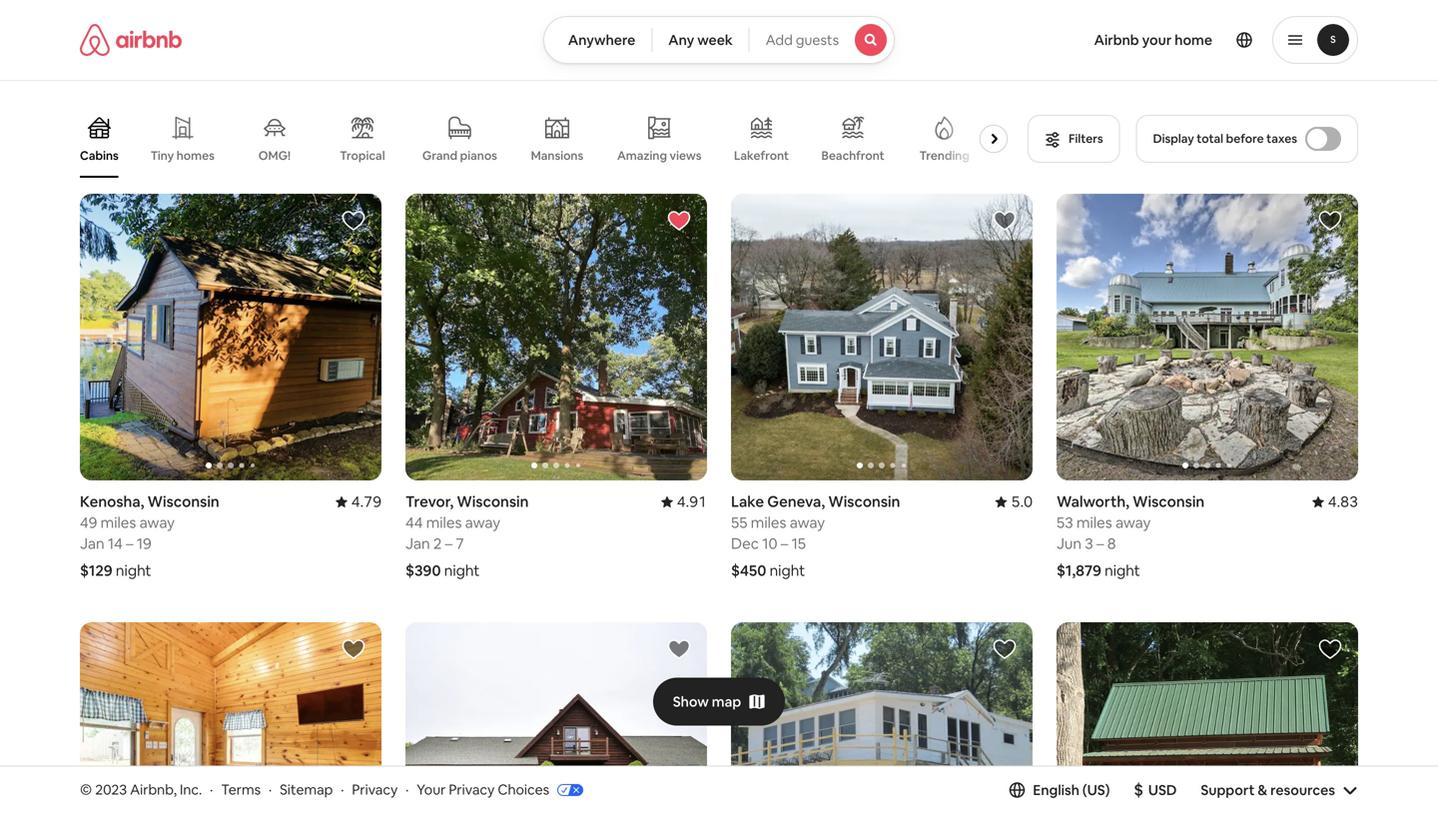 Task type: describe. For each thing, give the bounding box(es) containing it.
show map
[[673, 693, 742, 711]]

$450
[[731, 561, 767, 580]]

14
[[108, 534, 123, 553]]

away inside lake geneva, wisconsin 55 miles away dec 10 – 15 $450 night
[[790, 513, 825, 532]]

miles for kenosha,
[[101, 513, 136, 532]]

away for jan 2 – 7
[[465, 513, 501, 532]]

– for jan 2 – 7
[[445, 534, 453, 553]]

show
[[673, 693, 709, 711]]

filters button
[[1028, 115, 1121, 163]]

add to wishlist: walworth, wisconsin image
[[1319, 209, 1343, 233]]

trevor,
[[406, 492, 454, 511]]

terms link
[[221, 781, 261, 799]]

wisconsin for 49 miles away
[[148, 492, 220, 511]]

© 2023 airbnb, inc. ·
[[80, 781, 213, 799]]

any week
[[669, 31, 733, 49]]

add
[[766, 31, 793, 49]]

add to wishlist: sawyer, michigan image
[[1319, 637, 1343, 661]]

terms · sitemap · privacy ·
[[221, 781, 409, 799]]

add to wishlist: mokena, illinois image
[[667, 637, 691, 661]]

views
[[670, 148, 702, 163]]

profile element
[[919, 0, 1359, 80]]

display
[[1154, 131, 1195, 146]]

english
[[1033, 781, 1080, 799]]

add guests button
[[749, 16, 895, 64]]

55
[[731, 513, 748, 532]]

3 · from the left
[[341, 781, 344, 799]]

usd
[[1149, 781, 1177, 799]]

privacy inside your privacy choices link
[[449, 781, 495, 799]]

airbnb
[[1095, 31, 1140, 49]]

10
[[763, 534, 778, 553]]

map
[[712, 693, 742, 711]]

wisconsin inside lake geneva, wisconsin 55 miles away dec 10 – 15 $450 night
[[829, 492, 901, 511]]

1 · from the left
[[210, 781, 213, 799]]

tiny homes
[[151, 148, 215, 163]]

cabins
[[80, 148, 119, 163]]

group containing amazing views
[[80, 100, 1016, 178]]

your
[[417, 781, 446, 799]]

airbnb your home
[[1095, 31, 1213, 49]]

add to wishlist: lake geneva, wisconsin image
[[993, 209, 1017, 233]]

2 · from the left
[[269, 781, 272, 799]]

7
[[456, 534, 464, 553]]

display total before taxes
[[1154, 131, 1298, 146]]

trending
[[920, 148, 970, 163]]

jan for 49
[[80, 534, 104, 553]]

miles for trevor,
[[426, 513, 462, 532]]

pianos
[[460, 148, 497, 163]]

$
[[1134, 780, 1144, 800]]

4 · from the left
[[406, 781, 409, 799]]

amazing views
[[617, 148, 702, 163]]

5.0
[[1012, 492, 1033, 511]]

homes
[[177, 148, 215, 163]]

terms
[[221, 781, 261, 799]]

grand
[[423, 148, 458, 163]]

miles inside lake geneva, wisconsin 55 miles away dec 10 – 15 $450 night
[[751, 513, 787, 532]]

any
[[669, 31, 695, 49]]

filters
[[1069, 131, 1104, 146]]

before
[[1226, 131, 1264, 146]]

privacy link
[[352, 781, 398, 799]]

support & resources button
[[1201, 781, 1359, 799]]

resources
[[1271, 781, 1336, 799]]

2
[[433, 534, 442, 553]]

sitemap link
[[280, 781, 333, 799]]

your privacy choices
[[417, 781, 550, 799]]

night for $390
[[444, 561, 480, 580]]

total
[[1197, 131, 1224, 146]]

anywhere button
[[543, 16, 653, 64]]

kenosha,
[[80, 492, 144, 511]]

miles for walworth,
[[1077, 513, 1113, 532]]

– inside lake geneva, wisconsin 55 miles away dec 10 – 15 $450 night
[[781, 534, 789, 553]]

lake geneva, wisconsin 55 miles away dec 10 – 15 $450 night
[[731, 492, 901, 580]]

english (us) button
[[1009, 781, 1110, 799]]

inc.
[[180, 781, 202, 799]]

add to wishlist: porter, indiana image
[[993, 637, 1017, 661]]

3
[[1085, 534, 1094, 553]]

mansions
[[531, 148, 584, 163]]

english (us)
[[1033, 781, 1110, 799]]

4.79 out of 5 average rating image
[[335, 492, 382, 511]]

(us)
[[1083, 781, 1110, 799]]



Task type: locate. For each thing, give the bounding box(es) containing it.
1 privacy from the left
[[352, 781, 398, 799]]

show map button
[[653, 678, 785, 726]]

49
[[80, 513, 97, 532]]

jan
[[80, 534, 104, 553], [406, 534, 430, 553]]

19
[[137, 534, 152, 553]]

3 – from the left
[[781, 534, 789, 553]]

· left privacy link
[[341, 781, 344, 799]]

your
[[1143, 31, 1172, 49]]

support
[[1201, 781, 1255, 799]]

tropical
[[340, 148, 385, 163]]

None search field
[[543, 16, 895, 64]]

· left your
[[406, 781, 409, 799]]

trevor, wisconsin 44 miles away jan 2 – 7 $390 night
[[406, 492, 529, 580]]

$129
[[80, 561, 113, 580]]

&
[[1258, 781, 1268, 799]]

– for jan 14 – 19
[[126, 534, 133, 553]]

©
[[80, 781, 92, 799]]

airbnb your home link
[[1083, 19, 1225, 61]]

miles up the 14
[[101, 513, 136, 532]]

– inside kenosha, wisconsin 49 miles away jan 14 – 19 $129 night
[[126, 534, 133, 553]]

wisconsin up 7
[[457, 492, 529, 511]]

geneva,
[[768, 492, 825, 511]]

2 away from the left
[[465, 513, 501, 532]]

3 miles from the left
[[751, 513, 787, 532]]

wisconsin up 19
[[148, 492, 220, 511]]

support & resources
[[1201, 781, 1336, 799]]

53
[[1057, 513, 1074, 532]]

2 wisconsin from the left
[[457, 492, 529, 511]]

away
[[139, 513, 175, 532], [465, 513, 501, 532], [790, 513, 825, 532], [1116, 513, 1151, 532]]

wisconsin inside kenosha, wisconsin 49 miles away jan 14 – 19 $129 night
[[148, 492, 220, 511]]

15
[[792, 534, 806, 553]]

night
[[116, 561, 151, 580], [444, 561, 480, 580], [770, 561, 805, 580], [1105, 561, 1141, 580]]

jan left 2
[[406, 534, 430, 553]]

away inside the walworth, wisconsin 53 miles away jun 3 – 8 $1,879 night
[[1116, 513, 1151, 532]]

wisconsin inside trevor, wisconsin 44 miles away jan 2 – 7 $390 night
[[457, 492, 529, 511]]

add guests
[[766, 31, 839, 49]]

jun
[[1057, 534, 1082, 553]]

away for jan 14 – 19
[[139, 513, 175, 532]]

1 wisconsin from the left
[[148, 492, 220, 511]]

wisconsin for 53 miles away
[[1133, 492, 1205, 511]]

privacy right your
[[449, 781, 495, 799]]

lakefront
[[734, 148, 789, 163]]

$1,879
[[1057, 561, 1102, 580]]

away inside kenosha, wisconsin 49 miles away jan 14 – 19 $129 night
[[139, 513, 175, 532]]

4 away from the left
[[1116, 513, 1151, 532]]

–
[[126, 534, 133, 553], [445, 534, 453, 553], [781, 534, 789, 553], [1097, 534, 1104, 553]]

night down 19
[[116, 561, 151, 580]]

4 – from the left
[[1097, 534, 1104, 553]]

– right 3
[[1097, 534, 1104, 553]]

2 jan from the left
[[406, 534, 430, 553]]

4.91
[[677, 492, 707, 511]]

none search field containing anywhere
[[543, 16, 895, 64]]

miles inside trevor, wisconsin 44 miles away jan 2 – 7 $390 night
[[426, 513, 462, 532]]

guests
[[796, 31, 839, 49]]

lake
[[731, 492, 764, 511]]

1 night from the left
[[116, 561, 151, 580]]

dec
[[731, 534, 759, 553]]

miles up 10 at the right
[[751, 513, 787, 532]]

4 night from the left
[[1105, 561, 1141, 580]]

4.79
[[351, 492, 382, 511]]

miles up 2
[[426, 513, 462, 532]]

1 horizontal spatial jan
[[406, 534, 430, 553]]

2 miles from the left
[[426, 513, 462, 532]]

3 wisconsin from the left
[[829, 492, 901, 511]]

4.83
[[1329, 492, 1359, 511]]

your privacy choices link
[[417, 781, 584, 800]]

4.83 out of 5 average rating image
[[1313, 492, 1359, 511]]

miles
[[101, 513, 136, 532], [426, 513, 462, 532], [751, 513, 787, 532], [1077, 513, 1113, 532]]

jan inside trevor, wisconsin 44 miles away jan 2 – 7 $390 night
[[406, 534, 430, 553]]

wisconsin inside the walworth, wisconsin 53 miles away jun 3 – 8 $1,879 night
[[1133, 492, 1205, 511]]

– inside the walworth, wisconsin 53 miles away jun 3 – 8 $1,879 night
[[1097, 534, 1104, 553]]

1 away from the left
[[139, 513, 175, 532]]

privacy left your
[[352, 781, 398, 799]]

– left 19
[[126, 534, 133, 553]]

wisconsin right 'walworth,'
[[1133, 492, 1205, 511]]

2 privacy from the left
[[449, 781, 495, 799]]

0 horizontal spatial jan
[[80, 534, 104, 553]]

beachfront
[[822, 148, 885, 163]]

walworth, wisconsin 53 miles away jun 3 – 8 $1,879 night
[[1057, 492, 1205, 580]]

8
[[1108, 534, 1116, 553]]

0 horizontal spatial privacy
[[352, 781, 398, 799]]

night down 8
[[1105, 561, 1141, 580]]

walworth,
[[1057, 492, 1130, 511]]

3 away from the left
[[790, 513, 825, 532]]

2023
[[95, 781, 127, 799]]

night inside trevor, wisconsin 44 miles away jan 2 – 7 $390 night
[[444, 561, 480, 580]]

omg!
[[259, 148, 291, 163]]

choices
[[498, 781, 550, 799]]

night inside the walworth, wisconsin 53 miles away jun 3 – 8 $1,879 night
[[1105, 561, 1141, 580]]

privacy
[[352, 781, 398, 799], [449, 781, 495, 799]]

jan down 49
[[80, 534, 104, 553]]

· right terms link
[[269, 781, 272, 799]]

4.91 out of 5 average rating image
[[661, 492, 707, 511]]

night for $1,879
[[1105, 561, 1141, 580]]

$390
[[406, 561, 441, 580]]

wisconsin
[[148, 492, 220, 511], [457, 492, 529, 511], [829, 492, 901, 511], [1133, 492, 1205, 511]]

night inside kenosha, wisconsin 49 miles away jan 14 – 19 $129 night
[[116, 561, 151, 580]]

tiny
[[151, 148, 174, 163]]

wisconsin right 'geneva,'
[[829, 492, 901, 511]]

night for $129
[[116, 561, 151, 580]]

– inside trevor, wisconsin 44 miles away jan 2 – 7 $390 night
[[445, 534, 453, 553]]

away up 8
[[1116, 513, 1151, 532]]

1 – from the left
[[126, 534, 133, 553]]

add to wishlist: pontiac, illinois image
[[342, 637, 366, 661]]

sitemap
[[280, 781, 333, 799]]

44
[[406, 513, 423, 532]]

remove from wishlist: trevor, wisconsin image
[[667, 209, 691, 233]]

away up 19
[[139, 513, 175, 532]]

1 miles from the left
[[101, 513, 136, 532]]

group
[[80, 100, 1016, 178], [80, 194, 382, 480], [406, 194, 707, 480], [731, 194, 1033, 480], [1057, 194, 1359, 480], [80, 622, 382, 814], [406, 622, 707, 814], [731, 622, 1033, 814], [1057, 622, 1359, 814]]

night down 15
[[770, 561, 805, 580]]

miles inside kenosha, wisconsin 49 miles away jan 14 – 19 $129 night
[[101, 513, 136, 532]]

3 night from the left
[[770, 561, 805, 580]]

kenosha, wisconsin 49 miles away jan 14 – 19 $129 night
[[80, 492, 220, 580]]

jan inside kenosha, wisconsin 49 miles away jan 14 – 19 $129 night
[[80, 534, 104, 553]]

1 horizontal spatial privacy
[[449, 781, 495, 799]]

·
[[210, 781, 213, 799], [269, 781, 272, 799], [341, 781, 344, 799], [406, 781, 409, 799]]

week
[[698, 31, 733, 49]]

5.0 out of 5 average rating image
[[996, 492, 1033, 511]]

2 – from the left
[[445, 534, 453, 553]]

– left 7
[[445, 534, 453, 553]]

taxes
[[1267, 131, 1298, 146]]

night down 7
[[444, 561, 480, 580]]

anywhere
[[568, 31, 636, 49]]

night inside lake geneva, wisconsin 55 miles away dec 10 – 15 $450 night
[[770, 561, 805, 580]]

add to wishlist: kenosha, wisconsin image
[[342, 209, 366, 233]]

miles inside the walworth, wisconsin 53 miles away jun 3 – 8 $1,879 night
[[1077, 513, 1113, 532]]

away up 15
[[790, 513, 825, 532]]

wisconsin for 44 miles away
[[457, 492, 529, 511]]

away for jun 3 – 8
[[1116, 513, 1151, 532]]

– left 15
[[781, 534, 789, 553]]

home
[[1175, 31, 1213, 49]]

4 wisconsin from the left
[[1133, 492, 1205, 511]]

4 miles from the left
[[1077, 513, 1113, 532]]

airbnb,
[[130, 781, 177, 799]]

amazing
[[617, 148, 667, 163]]

miles down 'walworth,'
[[1077, 513, 1113, 532]]

any week button
[[652, 16, 750, 64]]

2 night from the left
[[444, 561, 480, 580]]

jan for 44
[[406, 534, 430, 553]]

away right 44
[[465, 513, 501, 532]]

– for jun 3 – 8
[[1097, 534, 1104, 553]]

grand pianos
[[423, 148, 497, 163]]

away inside trevor, wisconsin 44 miles away jan 2 – 7 $390 night
[[465, 513, 501, 532]]

$ usd
[[1134, 780, 1177, 800]]

1 jan from the left
[[80, 534, 104, 553]]

· right inc.
[[210, 781, 213, 799]]



Task type: vqa. For each thing, say whether or not it's contained in the screenshot.
the $450
yes



